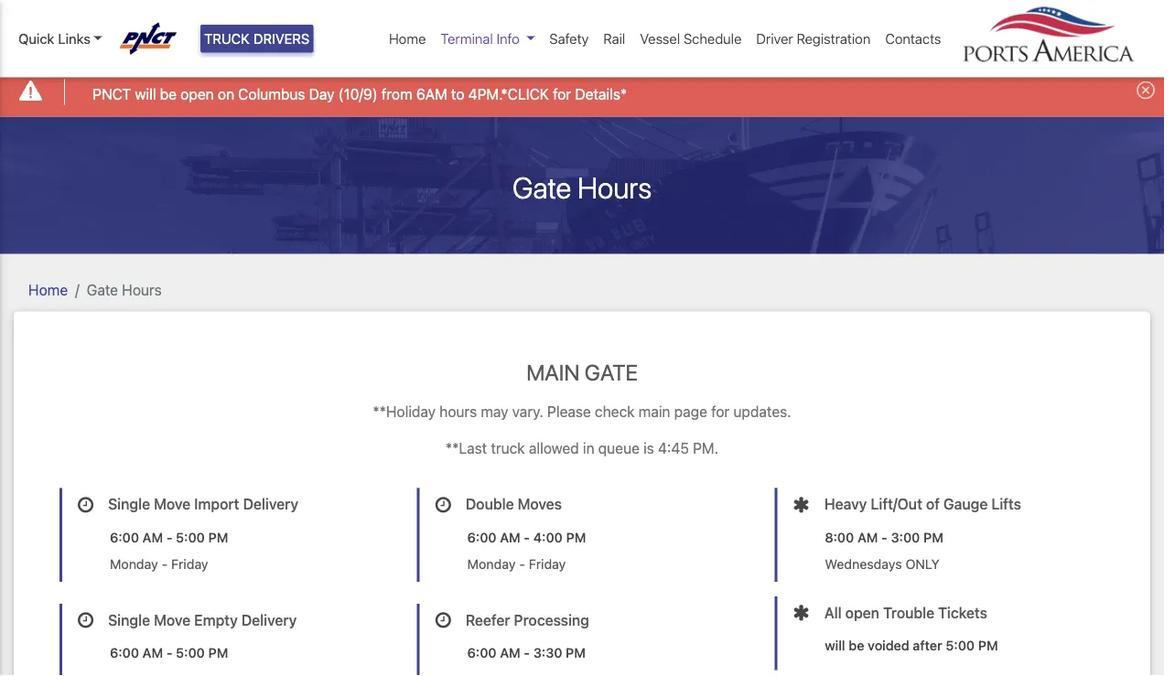 Task type: describe. For each thing, give the bounding box(es) containing it.
contacts
[[885, 31, 941, 47]]

vary.
[[512, 403, 543, 420]]

rail
[[603, 31, 625, 47]]

will be voided after 5:00 pm
[[825, 638, 998, 653]]

day
[[309, 85, 335, 103]]

- for double moves
[[524, 529, 530, 545]]

please
[[547, 403, 591, 420]]

truck
[[491, 439, 525, 457]]

delivery for single move import delivery
[[243, 495, 298, 513]]

pnct will be open on columbus day (10/9) from 6am to 4pm.*click for details* link
[[93, 83, 627, 105]]

driver registration
[[756, 31, 871, 47]]

truck drivers
[[204, 31, 310, 47]]

on
[[218, 85, 234, 103]]

6:00 for single move import delivery
[[110, 529, 139, 545]]

wednesdays
[[825, 557, 902, 572]]

import
[[194, 495, 239, 513]]

pm for reefer processing
[[566, 645, 586, 661]]

8:00
[[825, 529, 854, 545]]

registration
[[797, 31, 871, 47]]

single for single move import delivery
[[108, 495, 150, 513]]

only
[[905, 557, 940, 572]]

pm down tickets
[[978, 638, 998, 653]]

contacts link
[[878, 21, 948, 56]]

5:00 right after
[[946, 638, 975, 653]]

4:45
[[658, 439, 689, 457]]

am for reefer processing
[[500, 645, 520, 661]]

1 horizontal spatial will
[[825, 638, 845, 653]]

1 horizontal spatial home link
[[382, 21, 433, 56]]

5:00 for single move empty delivery
[[176, 645, 205, 661]]

in
[[583, 439, 594, 457]]

(10/9)
[[338, 85, 378, 103]]

am for double moves
[[500, 529, 520, 545]]

hours
[[439, 403, 477, 420]]

move for import
[[154, 495, 191, 513]]

- for heavy lift/out of gauge lifts
[[881, 529, 888, 545]]

quick links link
[[18, 28, 102, 49]]

vessel schedule
[[640, 31, 742, 47]]

0 horizontal spatial gate hours
[[87, 281, 162, 298]]

- up single move empty delivery
[[162, 557, 168, 572]]

for inside "link"
[[553, 85, 571, 103]]

**holiday
[[373, 403, 436, 420]]

drivers
[[253, 31, 310, 47]]

be inside "link"
[[160, 85, 177, 103]]

vessel schedule link
[[633, 21, 749, 56]]

- down 6:00 am - 4:00 pm
[[519, 557, 525, 572]]

voided
[[868, 638, 909, 653]]

3:00
[[891, 529, 920, 545]]

terminal info link
[[433, 21, 542, 56]]

pm.
[[693, 439, 718, 457]]

pm for single move import delivery
[[208, 529, 228, 545]]

tickets
[[938, 604, 987, 621]]

delivery for single move empty delivery
[[241, 611, 297, 628]]

terminal
[[441, 31, 493, 47]]

vessel
[[640, 31, 680, 47]]

of
[[926, 495, 940, 513]]

6am
[[416, 85, 447, 103]]

1 horizontal spatial hours
[[577, 170, 652, 205]]

updates.
[[733, 403, 791, 420]]

gauge
[[943, 495, 988, 513]]

am for single move import delivery
[[142, 529, 163, 545]]

1 vertical spatial open
[[845, 604, 879, 621]]

will inside "link"
[[135, 85, 156, 103]]

heavy
[[824, 495, 867, 513]]

safety
[[549, 31, 589, 47]]

page
[[674, 403, 707, 420]]

wednesdays only
[[825, 557, 940, 572]]

may
[[481, 403, 508, 420]]

rail link
[[596, 21, 633, 56]]

allowed
[[529, 439, 579, 457]]

moves
[[518, 495, 562, 513]]

columbus
[[238, 85, 305, 103]]

**holiday hours may vary. please check main page for updates.
[[373, 403, 791, 420]]

single move import delivery
[[108, 495, 298, 513]]

trouble
[[883, 604, 934, 621]]

after
[[913, 638, 942, 653]]

heavy lift/out of gauge lifts
[[824, 495, 1021, 513]]

double moves
[[466, 495, 562, 513]]

pnct will be open on columbus day (10/9) from 6am to 4pm.*click for details*
[[93, 85, 627, 103]]

3:30
[[533, 645, 562, 661]]

pm for double moves
[[566, 529, 586, 545]]

1 horizontal spatial for
[[711, 403, 730, 420]]

0 horizontal spatial home
[[28, 281, 68, 298]]

close image
[[1137, 81, 1155, 99]]

6:00 am - 3:30 pm
[[467, 645, 586, 661]]



Task type: vqa. For each thing, say whether or not it's contained in the screenshot.
the right for
yes



Task type: locate. For each thing, give the bounding box(es) containing it.
monday - friday for processing
[[467, 557, 566, 572]]

0 horizontal spatial friday
[[171, 557, 208, 572]]

- left 3:00
[[881, 529, 888, 545]]

delivery right import
[[243, 495, 298, 513]]

1 vertical spatial 6:00 am - 5:00 pm
[[110, 645, 228, 661]]

pm down import
[[208, 529, 228, 545]]

pm down empty
[[208, 645, 228, 661]]

am down double moves
[[500, 529, 520, 545]]

- for single move empty delivery
[[166, 645, 172, 661]]

0 horizontal spatial hours
[[122, 281, 162, 298]]

2 friday from the left
[[529, 557, 566, 572]]

5:00 for single move import delivery
[[176, 529, 205, 545]]

5:00 down single move empty delivery
[[176, 645, 205, 661]]

1 horizontal spatial monday - friday
[[467, 557, 566, 572]]

- down the single move import delivery
[[166, 529, 172, 545]]

move for empty
[[154, 611, 191, 628]]

0 horizontal spatial for
[[553, 85, 571, 103]]

delivery right empty
[[241, 611, 297, 628]]

- left 3:30
[[524, 645, 530, 661]]

6:00 for double moves
[[467, 529, 497, 545]]

monday for reefer
[[467, 557, 516, 572]]

for
[[553, 85, 571, 103], [711, 403, 730, 420]]

schedule
[[684, 31, 742, 47]]

pm for heavy lift/out of gauge lifts
[[923, 529, 943, 545]]

single left empty
[[108, 611, 150, 628]]

main
[[639, 403, 670, 420]]

4pm.*click
[[468, 85, 549, 103]]

0 vertical spatial move
[[154, 495, 191, 513]]

am up wednesdays
[[857, 529, 878, 545]]

lifts
[[991, 495, 1021, 513]]

0 horizontal spatial open
[[181, 85, 214, 103]]

open left on
[[181, 85, 214, 103]]

quick
[[18, 31, 54, 47]]

-
[[166, 529, 172, 545], [524, 529, 530, 545], [881, 529, 888, 545], [162, 557, 168, 572], [519, 557, 525, 572], [166, 645, 172, 661], [524, 645, 530, 661]]

queue
[[598, 439, 640, 457]]

2 horizontal spatial gate
[[585, 359, 638, 385]]

be left voided
[[849, 638, 864, 653]]

1 6:00 am - 5:00 pm from the top
[[110, 529, 228, 545]]

friday for move
[[171, 557, 208, 572]]

info
[[496, 31, 520, 47]]

0 vertical spatial gate hours
[[512, 170, 652, 205]]

2 6:00 am - 5:00 pm from the top
[[110, 645, 228, 661]]

1 horizontal spatial open
[[845, 604, 879, 621]]

1 friday from the left
[[171, 557, 208, 572]]

be
[[160, 85, 177, 103], [849, 638, 864, 653]]

from
[[381, 85, 412, 103]]

0 horizontal spatial gate
[[87, 281, 118, 298]]

processing
[[514, 611, 589, 628]]

6:00 down the single move import delivery
[[110, 529, 139, 545]]

links
[[58, 31, 90, 47]]

6:00 am - 5:00 pm for empty
[[110, 645, 228, 661]]

monday - friday up single move empty delivery
[[110, 557, 208, 572]]

move left empty
[[154, 611, 191, 628]]

6:00 for single move empty delivery
[[110, 645, 139, 661]]

reefer
[[466, 611, 510, 628]]

main gate
[[526, 359, 638, 385]]

be right pnct at top
[[160, 85, 177, 103]]

1 vertical spatial home
[[28, 281, 68, 298]]

1 vertical spatial gate
[[87, 281, 118, 298]]

will down all
[[825, 638, 845, 653]]

friday down 4:00
[[529, 557, 566, 572]]

gate hours
[[512, 170, 652, 205], [87, 281, 162, 298]]

0 vertical spatial single
[[108, 495, 150, 513]]

0 vertical spatial home
[[389, 31, 426, 47]]

is
[[643, 439, 654, 457]]

driver
[[756, 31, 793, 47]]

1 vertical spatial be
[[849, 638, 864, 653]]

pm for single move empty delivery
[[208, 645, 228, 661]]

empty
[[194, 611, 238, 628]]

0 vertical spatial 6:00 am - 5:00 pm
[[110, 529, 228, 545]]

driver registration link
[[749, 21, 878, 56]]

open right all
[[845, 604, 879, 621]]

**last truck allowed in queue is 4:45 pm.
[[446, 439, 718, 457]]

monday - friday
[[110, 557, 208, 572], [467, 557, 566, 572]]

0 vertical spatial for
[[553, 85, 571, 103]]

0 vertical spatial home link
[[382, 21, 433, 56]]

0 horizontal spatial monday - friday
[[110, 557, 208, 572]]

6:00 am - 5:00 pm for import
[[110, 529, 228, 545]]

am down single move empty delivery
[[142, 645, 163, 661]]

**last
[[446, 439, 487, 457]]

- down single move empty delivery
[[166, 645, 172, 661]]

pm right 3:30
[[566, 645, 586, 661]]

6:00 for reefer processing
[[467, 645, 497, 661]]

details*
[[575, 85, 627, 103]]

0 vertical spatial will
[[135, 85, 156, 103]]

for right page
[[711, 403, 730, 420]]

1 monday - friday from the left
[[110, 557, 208, 572]]

5:00
[[176, 529, 205, 545], [946, 638, 975, 653], [176, 645, 205, 661]]

1 vertical spatial hours
[[122, 281, 162, 298]]

4:00
[[533, 529, 563, 545]]

2 vertical spatial gate
[[585, 359, 638, 385]]

0 vertical spatial open
[[181, 85, 214, 103]]

terminal info
[[441, 31, 520, 47]]

0 vertical spatial hours
[[577, 170, 652, 205]]

monday down 6:00 am - 4:00 pm
[[467, 557, 516, 572]]

monday up single move empty delivery
[[110, 557, 158, 572]]

- for reefer processing
[[524, 645, 530, 661]]

truck drivers link
[[200, 25, 313, 53]]

0 horizontal spatial be
[[160, 85, 177, 103]]

1 vertical spatial single
[[108, 611, 150, 628]]

for left "details*" on the top of the page
[[553, 85, 571, 103]]

1 horizontal spatial home
[[389, 31, 426, 47]]

- left 4:00
[[524, 529, 530, 545]]

6:00 down double
[[467, 529, 497, 545]]

all open trouble tickets
[[824, 604, 987, 621]]

1 monday from the left
[[110, 557, 158, 572]]

friday up single move empty delivery
[[171, 557, 208, 572]]

0 horizontal spatial will
[[135, 85, 156, 103]]

single left import
[[108, 495, 150, 513]]

will
[[135, 85, 156, 103], [825, 638, 845, 653]]

- for single move import delivery
[[166, 529, 172, 545]]

monday - friday down 6:00 am - 4:00 pm
[[467, 557, 566, 572]]

6:00 down single move empty delivery
[[110, 645, 139, 661]]

1 move from the top
[[154, 495, 191, 513]]

6:00
[[110, 529, 139, 545], [467, 529, 497, 545], [110, 645, 139, 661], [467, 645, 497, 661]]

monday - friday for move
[[110, 557, 208, 572]]

1 horizontal spatial be
[[849, 638, 864, 653]]

0 horizontal spatial home link
[[28, 281, 68, 298]]

delivery
[[243, 495, 298, 513], [241, 611, 297, 628]]

8:00 am - 3:00 pm
[[825, 529, 943, 545]]

6:00 down reefer
[[467, 645, 497, 661]]

0 vertical spatial delivery
[[243, 495, 298, 513]]

0 vertical spatial be
[[160, 85, 177, 103]]

monday for single
[[110, 557, 158, 572]]

am down the single move import delivery
[[142, 529, 163, 545]]

2 single from the top
[[108, 611, 150, 628]]

will right pnct at top
[[135, 85, 156, 103]]

pnct will be open on columbus day (10/9) from 6am to 4pm.*click for details* alert
[[0, 67, 1164, 117]]

move left import
[[154, 495, 191, 513]]

hours
[[577, 170, 652, 205], [122, 281, 162, 298]]

am for heavy lift/out of gauge lifts
[[857, 529, 878, 545]]

6:00 am - 5:00 pm
[[110, 529, 228, 545], [110, 645, 228, 661]]

truck
[[204, 31, 250, 47]]

single move empty delivery
[[108, 611, 297, 628]]

1 vertical spatial will
[[825, 638, 845, 653]]

am down reefer processing
[[500, 645, 520, 661]]

move
[[154, 495, 191, 513], [154, 611, 191, 628]]

1 vertical spatial home link
[[28, 281, 68, 298]]

1 horizontal spatial gate
[[512, 170, 571, 205]]

single
[[108, 495, 150, 513], [108, 611, 150, 628]]

pnct
[[93, 85, 131, 103]]

6:00 am - 5:00 pm down single move empty delivery
[[110, 645, 228, 661]]

all
[[824, 604, 842, 621]]

2 monday - friday from the left
[[467, 557, 566, 572]]

1 vertical spatial for
[[711, 403, 730, 420]]

friday for processing
[[529, 557, 566, 572]]

double
[[466, 495, 514, 513]]

1 vertical spatial move
[[154, 611, 191, 628]]

1 horizontal spatial gate hours
[[512, 170, 652, 205]]

open
[[181, 85, 214, 103], [845, 604, 879, 621]]

gate
[[512, 170, 571, 205], [87, 281, 118, 298], [585, 359, 638, 385]]

1 vertical spatial gate hours
[[87, 281, 162, 298]]

1 single from the top
[[108, 495, 150, 513]]

am for single move empty delivery
[[142, 645, 163, 661]]

quick links
[[18, 31, 90, 47]]

pm right 4:00
[[566, 529, 586, 545]]

open inside "link"
[[181, 85, 214, 103]]

home link
[[382, 21, 433, 56], [28, 281, 68, 298]]

pm right 3:00
[[923, 529, 943, 545]]

main
[[526, 359, 580, 385]]

reefer processing
[[466, 611, 589, 628]]

monday
[[110, 557, 158, 572], [467, 557, 516, 572]]

6:00 am - 4:00 pm
[[467, 529, 586, 545]]

check
[[595, 403, 635, 420]]

to
[[451, 85, 464, 103]]

6:00 am - 5:00 pm down the single move import delivery
[[110, 529, 228, 545]]

1 horizontal spatial monday
[[467, 557, 516, 572]]

2 monday from the left
[[467, 557, 516, 572]]

1 horizontal spatial friday
[[529, 557, 566, 572]]

2 move from the top
[[154, 611, 191, 628]]

1 vertical spatial delivery
[[241, 611, 297, 628]]

single for single move empty delivery
[[108, 611, 150, 628]]

0 vertical spatial gate
[[512, 170, 571, 205]]

0 horizontal spatial monday
[[110, 557, 158, 572]]

safety link
[[542, 21, 596, 56]]

5:00 down the single move import delivery
[[176, 529, 205, 545]]

lift/out
[[871, 495, 922, 513]]

home
[[389, 31, 426, 47], [28, 281, 68, 298]]



